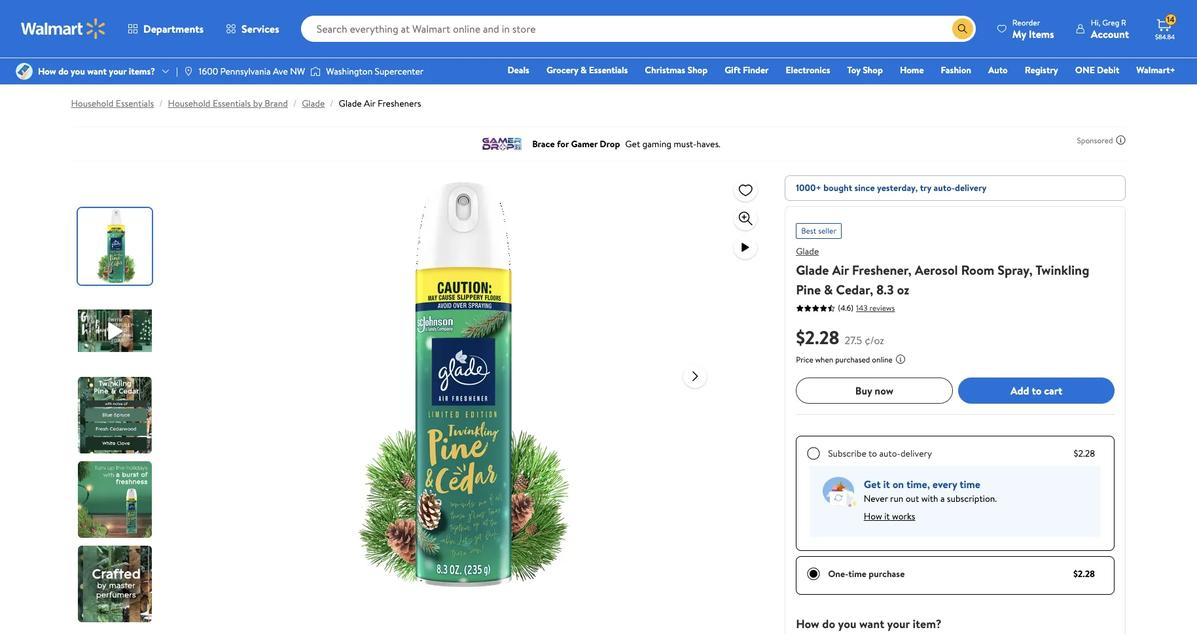 Task type: locate. For each thing, give the bounding box(es) containing it.
1 vertical spatial auto-
[[879, 447, 901, 460]]

 image for 1600 pennsylvania ave nw
[[183, 66, 194, 77]]

you
[[71, 65, 85, 78], [838, 616, 857, 632]]

toy shop link
[[841, 63, 889, 77]]

1 horizontal spatial want
[[859, 616, 884, 632]]

want
[[87, 65, 107, 78], [859, 616, 884, 632]]

one
[[1075, 63, 1095, 77]]

glade glade air freshener, aerosol room spray, twinkling pine & cedar, 8.3 oz
[[796, 245, 1090, 298]]

shop for christmas shop
[[688, 63, 708, 77]]

1 horizontal spatial to
[[1032, 383, 1042, 398]]

 image
[[310, 65, 321, 78], [183, 66, 194, 77]]

1 horizontal spatial do
[[822, 616, 835, 632]]

1 vertical spatial &
[[824, 281, 833, 298]]

glade link down the best
[[796, 245, 819, 258]]

glade air freshener, aerosol room spray, twinkling pine & cedar, 8.3 oz - image 2 of 15 image
[[78, 293, 154, 369]]

ave
[[273, 65, 288, 78]]

how it works button
[[864, 506, 915, 527]]

1 horizontal spatial air
[[832, 261, 849, 279]]

air up cedar,
[[832, 261, 849, 279]]

best
[[801, 225, 816, 236]]

/ right household essentials link
[[159, 97, 163, 110]]

2 shop from the left
[[863, 63, 883, 77]]

0 vertical spatial time
[[960, 477, 981, 492]]

 image
[[16, 63, 33, 80]]

1 horizontal spatial delivery
[[955, 181, 987, 194]]

time left purchase at the bottom right of page
[[848, 568, 867, 581]]

1 horizontal spatial glade link
[[796, 245, 819, 258]]

0 horizontal spatial want
[[87, 65, 107, 78]]

time up subscription.
[[960, 477, 981, 492]]

0 vertical spatial glade link
[[302, 97, 325, 110]]

0 vertical spatial &
[[581, 63, 587, 77]]

Search search field
[[301, 16, 976, 42]]

1 vertical spatial how
[[864, 510, 882, 523]]

shop right toy
[[863, 63, 883, 77]]

0 horizontal spatial do
[[58, 65, 69, 78]]

to left cart
[[1032, 383, 1042, 398]]

finder
[[743, 63, 769, 77]]

glade air freshener, aerosol room spray, twinkling pine & cedar, 8.3 oz - image 4 of 15 image
[[78, 461, 154, 538]]

1 vertical spatial air
[[832, 261, 849, 279]]

0 horizontal spatial /
[[159, 97, 163, 110]]

want for items?
[[87, 65, 107, 78]]

to inside button
[[1032, 383, 1042, 398]]

purchase
[[869, 568, 905, 581]]

glade
[[302, 97, 325, 110], [339, 97, 362, 110], [796, 245, 819, 258], [796, 261, 829, 279]]

subscription.
[[947, 492, 997, 505]]

0 horizontal spatial shop
[[688, 63, 708, 77]]

glade air freshener, aerosol room spray, twinkling pine & cedar, 8.3 oz - image 1 of 15 image
[[78, 208, 154, 285]]

shop
[[688, 63, 708, 77], [863, 63, 883, 77]]

Walmart Site-Wide search field
[[301, 16, 976, 42]]

& right pine
[[824, 281, 833, 298]]

1 vertical spatial you
[[838, 616, 857, 632]]

1 vertical spatial to
[[869, 447, 877, 460]]

(4.6)
[[838, 302, 854, 314]]

pennsylvania
[[220, 65, 271, 78]]

0 vertical spatial air
[[364, 97, 376, 110]]

0 horizontal spatial delivery
[[901, 447, 932, 460]]

want up household essentials link
[[87, 65, 107, 78]]

your left items?
[[109, 65, 127, 78]]

glade air freshener, aerosol room spray, twinkling pine & cedar, 8.3 oz - image 5 of 15 image
[[78, 546, 154, 623]]

do down walmart image
[[58, 65, 69, 78]]

since
[[855, 181, 875, 194]]

2 horizontal spatial how
[[864, 510, 882, 523]]

0 horizontal spatial you
[[71, 65, 85, 78]]

ad disclaimer and feedback for skylinedisplayad image
[[1116, 135, 1126, 145]]

2 vertical spatial how
[[796, 616, 819, 632]]

1 vertical spatial delivery
[[901, 447, 932, 460]]

0 horizontal spatial air
[[364, 97, 376, 110]]

0 horizontal spatial essentials
[[116, 97, 154, 110]]

2 horizontal spatial /
[[330, 97, 334, 110]]

1 horizontal spatial essentials
[[213, 97, 251, 110]]

1 horizontal spatial auto-
[[934, 181, 955, 194]]

time inside get it on time, every time never run out with a subscription. how it works
[[960, 477, 981, 492]]

nw
[[290, 65, 305, 78]]

add to cart
[[1011, 383, 1063, 398]]

/ right brand
[[293, 97, 297, 110]]

zoom image modal image
[[738, 211, 754, 226]]

1 horizontal spatial shop
[[863, 63, 883, 77]]

glade down washington
[[339, 97, 362, 110]]

2 horizontal spatial essentials
[[589, 63, 628, 77]]

1 horizontal spatial how
[[796, 616, 819, 632]]

 image right |
[[183, 66, 194, 77]]

0 vertical spatial do
[[58, 65, 69, 78]]

1 horizontal spatial your
[[887, 616, 910, 632]]

27.5
[[845, 333, 862, 348]]

one-time purchase
[[828, 568, 905, 581]]

&
[[581, 63, 587, 77], [824, 281, 833, 298]]

0 horizontal spatial your
[[109, 65, 127, 78]]

2 vertical spatial $2.28
[[1073, 568, 1095, 581]]

/ down washington
[[330, 97, 334, 110]]

it left works
[[884, 510, 890, 523]]

to
[[1032, 383, 1042, 398], [869, 447, 877, 460]]

walmart image
[[21, 18, 106, 39]]

do down 'one-'
[[822, 616, 835, 632]]

christmas
[[645, 63, 685, 77]]

household
[[71, 97, 114, 110], [168, 97, 210, 110]]

0 horizontal spatial &
[[581, 63, 587, 77]]

glade down the best
[[796, 245, 819, 258]]

view video image
[[738, 240, 754, 255]]

& right 'grocery'
[[581, 63, 587, 77]]

0 horizontal spatial  image
[[183, 66, 194, 77]]

1 shop from the left
[[688, 63, 708, 77]]

0 vertical spatial auto-
[[934, 181, 955, 194]]

reorder my items
[[1013, 17, 1054, 41]]

to right subscribe on the right
[[869, 447, 877, 460]]

one-
[[828, 568, 849, 581]]

1 horizontal spatial time
[[960, 477, 981, 492]]

1 vertical spatial your
[[887, 616, 910, 632]]

on
[[893, 477, 904, 492]]

grocery & essentials
[[546, 63, 628, 77]]

0 vertical spatial your
[[109, 65, 127, 78]]

0 vertical spatial you
[[71, 65, 85, 78]]

/
[[159, 97, 163, 110], [293, 97, 297, 110], [330, 97, 334, 110]]

registry
[[1025, 63, 1058, 77]]

household essentials / household essentials by brand / glade / glade air fresheners
[[71, 97, 421, 110]]

glade link
[[302, 97, 325, 110], [796, 245, 819, 258]]

glade link down nw
[[302, 97, 325, 110]]

subscribe to auto-delivery
[[828, 447, 932, 460]]

how for how do you want your items?
[[38, 65, 56, 78]]

it left on
[[883, 477, 890, 492]]

auto- up on
[[879, 447, 901, 460]]

1 horizontal spatial household
[[168, 97, 210, 110]]

1 vertical spatial $2.28
[[1074, 447, 1095, 460]]

to for add
[[1032, 383, 1042, 398]]

0 horizontal spatial to
[[869, 447, 877, 460]]

1 horizontal spatial you
[[838, 616, 857, 632]]

best seller
[[801, 225, 837, 236]]

0 vertical spatial want
[[87, 65, 107, 78]]

1 horizontal spatial  image
[[310, 65, 321, 78]]

toy
[[847, 63, 861, 77]]

 image for washington supercenter
[[310, 65, 321, 78]]

essentials down items?
[[116, 97, 154, 110]]

shop right christmas
[[688, 63, 708, 77]]

your
[[109, 65, 127, 78], [887, 616, 910, 632]]

essentials left by
[[213, 97, 251, 110]]

glade air freshener, aerosol room spray, twinkling pine & cedar, 8.3 oz image
[[254, 175, 673, 594]]

 image right nw
[[310, 65, 321, 78]]

0 horizontal spatial how
[[38, 65, 56, 78]]

0 vertical spatial it
[[883, 477, 890, 492]]

washington
[[326, 65, 373, 78]]

1 horizontal spatial &
[[824, 281, 833, 298]]

grocery
[[546, 63, 578, 77]]

1600 pennsylvania ave nw
[[199, 65, 305, 78]]

(4.6) 143 reviews
[[838, 302, 895, 314]]

auto- right try
[[934, 181, 955, 194]]

0 vertical spatial to
[[1032, 383, 1042, 398]]

you for how do you want your item?
[[838, 616, 857, 632]]

it
[[883, 477, 890, 492], [884, 510, 890, 523]]

your left 'item?'
[[887, 616, 910, 632]]

reviews
[[870, 302, 895, 313]]

now
[[875, 383, 894, 398]]

oz
[[897, 281, 909, 298]]

air left the fresheners
[[364, 97, 376, 110]]

1 vertical spatial want
[[859, 616, 884, 632]]

essentials right 'grocery'
[[589, 63, 628, 77]]

143
[[856, 302, 868, 313]]

want down one-time purchase
[[859, 616, 884, 632]]

0 horizontal spatial time
[[848, 568, 867, 581]]

1 horizontal spatial /
[[293, 97, 297, 110]]

1 vertical spatial do
[[822, 616, 835, 632]]

143 reviews link
[[854, 302, 895, 313]]

delivery up time,
[[901, 447, 932, 460]]

essentials
[[589, 63, 628, 77], [116, 97, 154, 110], [213, 97, 251, 110]]

spray,
[[998, 261, 1033, 279]]

christmas shop link
[[639, 63, 714, 77]]

None radio
[[807, 447, 820, 460], [807, 568, 820, 581], [807, 447, 820, 460], [807, 568, 820, 581]]

reorder
[[1013, 17, 1040, 28]]

$2.28 27.5 ¢/oz
[[796, 325, 884, 350]]

cedar,
[[836, 281, 873, 298]]

item?
[[913, 616, 942, 632]]

services
[[242, 22, 279, 36]]

do
[[58, 65, 69, 78], [822, 616, 835, 632]]

household down |
[[168, 97, 210, 110]]

how
[[38, 65, 56, 78], [864, 510, 882, 523], [796, 616, 819, 632]]

household down how do you want your items?
[[71, 97, 114, 110]]

0 vertical spatial how
[[38, 65, 56, 78]]

to for subscribe
[[869, 447, 877, 460]]

delivery right try
[[955, 181, 987, 194]]

twinkling
[[1036, 261, 1090, 279]]

items?
[[129, 65, 155, 78]]

search icon image
[[958, 24, 968, 34]]

0 horizontal spatial household
[[71, 97, 114, 110]]

you down walmart image
[[71, 65, 85, 78]]

buy now
[[855, 383, 894, 398]]

how for how do you want your item?
[[796, 616, 819, 632]]

you down 'one-'
[[838, 616, 857, 632]]

get it on time, every time never run out with a subscription. how it works
[[864, 477, 997, 523]]

toy shop
[[847, 63, 883, 77]]



Task type: vqa. For each thing, say whether or not it's contained in the screenshot.
Items
yes



Task type: describe. For each thing, give the bounding box(es) containing it.
price when purchased online
[[796, 354, 893, 365]]

you for how do you want your items?
[[71, 65, 85, 78]]

3 / from the left
[[330, 97, 334, 110]]

gift finder link
[[719, 63, 775, 77]]

washington supercenter
[[326, 65, 424, 78]]

run
[[890, 492, 904, 505]]

auto
[[988, 63, 1008, 77]]

departments button
[[117, 13, 215, 45]]

one debit link
[[1069, 63, 1125, 77]]

want for item?
[[859, 616, 884, 632]]

1 vertical spatial time
[[848, 568, 867, 581]]

do for how do you want your items?
[[58, 65, 69, 78]]

out
[[906, 492, 919, 505]]

household essentials link
[[71, 97, 154, 110]]

2 household from the left
[[168, 97, 210, 110]]

supercenter
[[375, 65, 424, 78]]

account
[[1091, 27, 1129, 41]]

one debit
[[1075, 63, 1120, 77]]

electronics
[[786, 63, 830, 77]]

yesterday,
[[877, 181, 918, 194]]

1000+ bought since yesterday, try auto-delivery
[[796, 181, 987, 194]]

0 horizontal spatial auto-
[[879, 447, 901, 460]]

fashion link
[[935, 63, 977, 77]]

registry link
[[1019, 63, 1064, 77]]

$2.28 for subscribe to auto-delivery
[[1074, 447, 1095, 460]]

buy now button
[[796, 378, 953, 404]]

online
[[872, 354, 893, 365]]

electronics link
[[780, 63, 836, 77]]

price
[[796, 354, 814, 365]]

$84.84
[[1155, 32, 1175, 41]]

room
[[961, 261, 995, 279]]

1 household from the left
[[71, 97, 114, 110]]

debit
[[1097, 63, 1120, 77]]

home link
[[894, 63, 930, 77]]

add
[[1011, 383, 1029, 398]]

do for how do you want your item?
[[822, 616, 835, 632]]

departments
[[143, 22, 204, 36]]

air inside 'glade glade air freshener, aerosol room spray, twinkling pine & cedar, 8.3 oz'
[[832, 261, 849, 279]]

¢/oz
[[865, 333, 884, 348]]

how do you want your item?
[[796, 616, 942, 632]]

bought
[[824, 181, 852, 194]]

never
[[864, 492, 888, 505]]

by
[[253, 97, 262, 110]]

purchased
[[835, 354, 870, 365]]

fashion
[[941, 63, 971, 77]]

brand
[[265, 97, 288, 110]]

try
[[920, 181, 932, 194]]

1 / from the left
[[159, 97, 163, 110]]

add to favorites list, glade air freshener, aerosol room spray, twinkling pine & cedar, 8.3 oz image
[[738, 182, 754, 198]]

$2.28 for one-time purchase
[[1073, 568, 1095, 581]]

my
[[1013, 27, 1026, 41]]

deals
[[508, 63, 529, 77]]

works
[[892, 510, 915, 523]]

christmas shop
[[645, 63, 708, 77]]

1600
[[199, 65, 218, 78]]

8.3
[[876, 281, 894, 298]]

items
[[1029, 27, 1054, 41]]

& inside 'glade glade air freshener, aerosol room spray, twinkling pine & cedar, 8.3 oz'
[[824, 281, 833, 298]]

r
[[1121, 17, 1126, 28]]

glade down nw
[[302, 97, 325, 110]]

a
[[941, 492, 945, 505]]

glade air freshener, aerosol room spray, twinkling pine & cedar, 8.3 oz - image 3 of 15 image
[[78, 377, 154, 454]]

freshener,
[[852, 261, 912, 279]]

14
[[1167, 14, 1175, 25]]

fresheners
[[378, 97, 421, 110]]

grocery & essentials link
[[541, 63, 634, 77]]

services button
[[215, 13, 290, 45]]

add to cart button
[[958, 378, 1115, 404]]

every
[[933, 477, 957, 492]]

your for items?
[[109, 65, 127, 78]]

0 horizontal spatial glade link
[[302, 97, 325, 110]]

2 / from the left
[[293, 97, 297, 110]]

get
[[864, 477, 881, 492]]

aerosol
[[915, 261, 958, 279]]

greg
[[1102, 17, 1119, 28]]

household essentials by brand link
[[168, 97, 288, 110]]

glade up pine
[[796, 261, 829, 279]]

when
[[815, 354, 834, 365]]

with
[[921, 492, 938, 505]]

shop for toy shop
[[863, 63, 883, 77]]

how inside get it on time, every time never run out with a subscription. how it works
[[864, 510, 882, 523]]

hi, greg r account
[[1091, 17, 1129, 41]]

gift
[[725, 63, 741, 77]]

seller
[[818, 225, 837, 236]]

gift finder
[[725, 63, 769, 77]]

hi,
[[1091, 17, 1101, 28]]

1000+
[[796, 181, 821, 194]]

0 vertical spatial delivery
[[955, 181, 987, 194]]

sponsored
[[1077, 135, 1113, 146]]

your for item?
[[887, 616, 910, 632]]

walmart+
[[1137, 63, 1176, 77]]

subscribe
[[828, 447, 867, 460]]

legal information image
[[895, 354, 906, 365]]

home
[[900, 63, 924, 77]]

1 vertical spatial glade link
[[796, 245, 819, 258]]

glade air fresheners link
[[339, 97, 421, 110]]

pine
[[796, 281, 821, 298]]

next media item image
[[688, 368, 703, 384]]

0 vertical spatial $2.28
[[796, 325, 840, 350]]

time,
[[907, 477, 930, 492]]

1 vertical spatial it
[[884, 510, 890, 523]]



